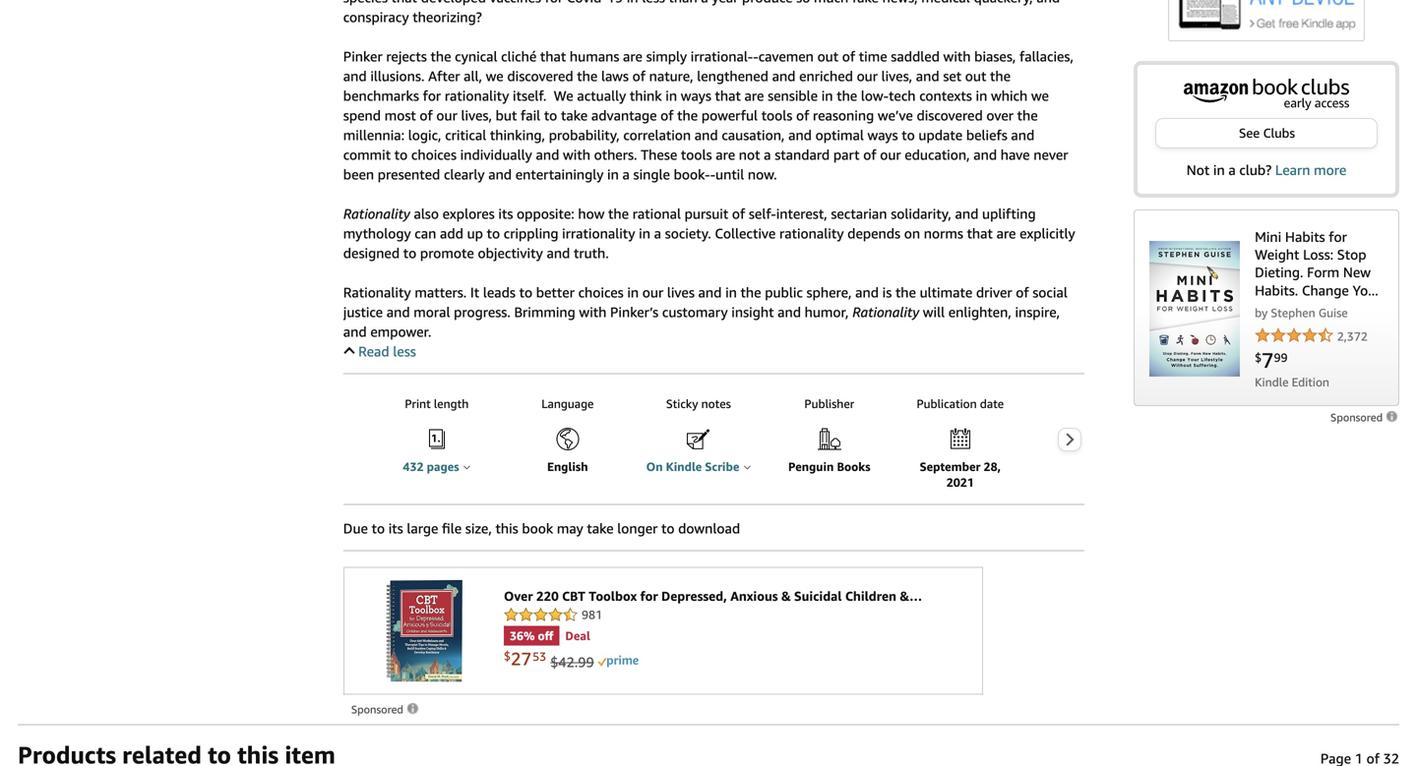 Task type: describe. For each thing, give the bounding box(es) containing it.
pinker's
[[610, 304, 659, 320]]

explicitly
[[1020, 225, 1076, 242]]

its for to
[[389, 521, 403, 537]]

and up empower.
[[387, 304, 410, 320]]

are up laws
[[623, 48, 643, 64]]

biases,
[[975, 48, 1016, 64]]

crippling
[[504, 225, 559, 242]]

penguin
[[788, 460, 834, 474]]

of inside rationality matters. it leads to better choices in our lives and in the public sphere, and is the ultimate driver of social justice and moral progress. brimming with pinker's customary insight and humor,
[[1016, 284, 1029, 301]]

and down "cavemen"
[[772, 68, 796, 84]]

society.
[[665, 225, 711, 242]]

1 horizontal spatial we
[[1032, 88, 1049, 104]]

0 horizontal spatial tools
[[681, 147, 712, 163]]

with inside rationality matters. it leads to better choices in our lives and in the public sphere, and is the ultimate driver of social justice and moral progress. brimming with pinker's customary insight and humor,
[[579, 304, 607, 320]]

and up norms
[[955, 206, 979, 222]]

ultimate
[[920, 284, 973, 301]]

interest,
[[776, 206, 828, 222]]

and down pinker
[[343, 68, 367, 84]]

set
[[943, 68, 962, 84]]

choices inside pinker rejects the cynical cliché that humans are simply irrational--cavemen out of time saddled with biases, fallacies, and illusions. after all, we discovered the laws of nature, lengthened and enriched our lives, and set out the benchmarks for rationality itself.  we actually think in ways that are sensible in the low-tech contexts in which we spend most of our lives, but fail to take advantage of the powerful tools of reasoning we've discovered over the millennia: logic, critical thinking, probability, correlation and causation, and optimal ways to update beliefs and commit to choices individually and with others. these tools are not a standard part of our education, and have never been presented clearly and entertainingly in a single book--until now.
[[411, 147, 457, 163]]

1 horizontal spatial that
[[715, 88, 741, 104]]

and down individually
[[488, 166, 512, 183]]

our down for
[[437, 107, 458, 124]]

of up logic,
[[420, 107, 433, 124]]

1 horizontal spatial -
[[753, 48, 759, 64]]

for
[[423, 88, 441, 104]]

to right up
[[487, 225, 500, 242]]

insight
[[732, 304, 774, 320]]

large
[[407, 521, 438, 537]]

the up after
[[431, 48, 451, 64]]

rationality inside pinker rejects the cynical cliché that humans are simply irrational--cavemen out of time saddled with biases, fallacies, and illusions. after all, we discovered the laws of nature, lengthened and enriched our lives, and set out the benchmarks for rationality itself.  we actually think in ways that are sensible in the low-tech contexts in which we spend most of our lives, but fail to take advantage of the powerful tools of reasoning we've discovered over the millennia: logic, critical thinking, probability, correlation and causation, and optimal ways to update beliefs and commit to choices individually and with others. these tools are not a standard part of our education, and have never been presented clearly and entertainingly in a single book--until now.
[[445, 88, 509, 104]]

logic,
[[408, 127, 442, 143]]

fallacies,
[[1020, 48, 1074, 64]]

our down we've
[[880, 147, 901, 163]]

a right not
[[764, 147, 771, 163]]

most
[[385, 107, 416, 124]]

pinker rejects the cynical cliché that humans are simply irrational--cavemen out of time saddled with biases, fallacies, and illusions. after all, we discovered the laws of nature, lengthened and enriched our lives, and set out the benchmarks for rationality itself.  we actually think in ways that are sensible in the low-tech contexts in which we spend most of our lives, but fail to take advantage of the powerful tools of reasoning we've discovered over the millennia: logic, critical thinking, probability, correlation and causation, and optimal ways to update beliefs and commit to choices individually and with others. these tools are not a standard part of our education, and have never been presented clearly and entertainingly in a single book--until now.
[[343, 48, 1074, 183]]

download
[[678, 521, 740, 537]]

explores
[[443, 206, 495, 222]]

we
[[554, 88, 574, 104]]

pursuit
[[685, 206, 729, 222]]

see
[[1239, 126, 1260, 141]]

designed
[[343, 245, 400, 261]]

self-
[[749, 206, 776, 222]]

september
[[920, 460, 981, 474]]

reasoning
[[813, 107, 874, 124]]

all,
[[464, 68, 482, 84]]

popover image for on kindle scribe
[[744, 465, 751, 470]]

read
[[359, 344, 390, 360]]

and left truth. on the top
[[547, 245, 570, 261]]

september 28, 2021
[[920, 460, 1001, 490]]

book-
[[674, 166, 710, 183]]

less
[[393, 344, 416, 360]]

driver
[[976, 284, 1013, 301]]

leads
[[483, 284, 516, 301]]

illusions.
[[370, 68, 425, 84]]

in up insight
[[726, 284, 737, 301]]

learn
[[1276, 162, 1311, 178]]

irrationality
[[562, 225, 635, 242]]

0 horizontal spatial we
[[486, 68, 504, 84]]

longer
[[617, 521, 658, 537]]

lengthened
[[697, 68, 769, 84]]

publisher
[[805, 397, 855, 411]]

and down "powerful"
[[695, 127, 718, 143]]

also explores its opposite: how the rational pursuit of self-interest, sectarian solidarity, and uplifting mythology can add up to crippling irrationality in a society. collective rationality depends on norms that are explicitly designed to promote objectivity and truth.
[[343, 206, 1076, 261]]

our down time
[[857, 68, 878, 84]]

0 vertical spatial lives,
[[882, 68, 913, 84]]

brimming
[[514, 304, 576, 320]]

scribe
[[705, 460, 740, 474]]

2 vertical spatial rationality
[[853, 304, 920, 320]]

and up customary
[[698, 284, 722, 301]]

2021
[[947, 476, 974, 490]]

to right fail on the top left of the page
[[544, 107, 557, 124]]

it
[[470, 284, 480, 301]]

and up standard
[[789, 127, 812, 143]]

of left time
[[842, 48, 856, 64]]

length
[[434, 397, 469, 411]]

rationality matters. it leads to better choices in our lives and in the public sphere, and is the ultimate driver of social justice and moral progress. brimming with pinker's customary insight and humor,
[[343, 284, 1068, 320]]

1 vertical spatial out
[[966, 68, 987, 84]]

publication
[[917, 397, 977, 411]]

in right not
[[1214, 162, 1225, 178]]

critical
[[445, 127, 487, 143]]

cavemen
[[759, 48, 814, 64]]

actually
[[577, 88, 626, 104]]

of up think
[[633, 68, 646, 84]]

and down saddled
[[916, 68, 940, 84]]

after
[[428, 68, 460, 84]]

the right is
[[896, 284, 916, 301]]

of inside also explores its opposite: how the rational pursuit of self-interest, sectarian solidarity, and uplifting mythology can add up to crippling irrationality in a society. collective rationality depends on norms that are explicitly designed to promote objectivity and truth.
[[732, 206, 745, 222]]

the down the "biases,"
[[990, 68, 1011, 84]]

publication date
[[917, 397, 1004, 411]]

more
[[1314, 162, 1347, 178]]

in inside also explores its opposite: how the rational pursuit of self-interest, sectarian solidarity, and uplifting mythology can add up to crippling irrationality in a society. collective rationality depends on norms that are explicitly designed to promote objectivity and truth.
[[639, 225, 651, 242]]

our inside rationality matters. it leads to better choices in our lives and in the public sphere, and is the ultimate driver of social justice and moral progress. brimming with pinker's customary insight and humor,
[[643, 284, 664, 301]]

size,
[[465, 521, 492, 537]]

next image
[[1065, 433, 1075, 447]]

0 horizontal spatial out
[[818, 48, 839, 64]]

are down lengthened
[[745, 88, 764, 104]]

solidarity,
[[891, 206, 952, 222]]

simply
[[646, 48, 687, 64]]

and down beliefs
[[974, 147, 997, 163]]

single
[[634, 166, 670, 183]]

its for explores
[[498, 206, 513, 222]]

empower.
[[370, 324, 432, 340]]

rationality inside also explores its opposite: how the rational pursuit of self-interest, sectarian solidarity, and uplifting mythology can add up to crippling irrationality in a society. collective rationality depends on norms that are explicitly designed to promote objectivity and truth.
[[780, 225, 844, 242]]

time
[[859, 48, 888, 64]]

0 vertical spatial sponsored
[[1331, 411, 1386, 424]]

list containing print length
[[383, 388, 1418, 491]]

optimal
[[816, 127, 864, 143]]

matters.
[[415, 284, 467, 301]]

sensible
[[768, 88, 818, 104]]

club?
[[1240, 162, 1272, 178]]

powerful
[[702, 107, 758, 124]]

and left is
[[856, 284, 879, 301]]

not in a club? learn more
[[1187, 162, 1347, 178]]

the up correlation
[[677, 107, 698, 124]]

the down humans
[[577, 68, 598, 84]]

amazon book clubs early access image
[[1184, 79, 1350, 110]]

book
[[522, 521, 553, 537]]

due to its large file size, this book may take longer to download
[[343, 521, 740, 537]]

pages
[[427, 460, 459, 474]]

nature,
[[649, 68, 694, 84]]

others.
[[594, 147, 637, 163]]

how
[[578, 206, 605, 222]]



Task type: locate. For each thing, give the bounding box(es) containing it.
to up presented
[[395, 147, 408, 163]]

on
[[904, 225, 921, 242]]

0 vertical spatial discovered
[[507, 68, 574, 84]]

on kindle scribe
[[646, 460, 740, 474]]

update
[[919, 127, 963, 143]]

that up "powerful"
[[715, 88, 741, 104]]

take right may
[[587, 521, 614, 537]]

that down uplifting
[[967, 225, 993, 242]]

progress.
[[454, 304, 511, 320]]

on kindle scribe button
[[646, 460, 751, 474]]

- up lengthened
[[753, 48, 759, 64]]

extender collapse image
[[344, 347, 355, 358]]

norms
[[924, 225, 964, 242]]

-
[[753, 48, 759, 64], [710, 166, 716, 183]]

1 vertical spatial its
[[389, 521, 403, 537]]

collective
[[715, 225, 776, 242]]

its up crippling
[[498, 206, 513, 222]]

education,
[[905, 147, 970, 163]]

we right 'all,'
[[486, 68, 504, 84]]

the down which
[[1018, 107, 1038, 124]]

0 horizontal spatial rationality
[[445, 88, 509, 104]]

1 horizontal spatial lives,
[[882, 68, 913, 84]]

0 horizontal spatial -
[[710, 166, 716, 183]]

1 vertical spatial rationality
[[343, 284, 411, 301]]

that inside also explores its opposite: how the rational pursuit of self-interest, sectarian solidarity, and uplifting mythology can add up to crippling irrationality in a society. collective rationality depends on norms that are explicitly designed to promote objectivity and truth.
[[967, 225, 993, 242]]

may
[[557, 521, 583, 537]]

laws
[[601, 68, 629, 84]]

are down uplifting
[[997, 225, 1016, 242]]

that
[[540, 48, 566, 64], [715, 88, 741, 104], [967, 225, 993, 242]]

that right cliché
[[540, 48, 566, 64]]

0 vertical spatial take
[[561, 107, 588, 124]]

its inside also explores its opposite: how the rational pursuit of self-interest, sectarian solidarity, and uplifting mythology can add up to crippling irrationality in a society. collective rationality depends on norms that are explicitly designed to promote objectivity and truth.
[[498, 206, 513, 222]]

1 vertical spatial sponsored
[[351, 704, 406, 717]]

social
[[1033, 284, 1068, 301]]

to inside rationality matters. it leads to better choices in our lives and in the public sphere, and is the ultimate driver of social justice and moral progress. brimming with pinker's customary insight and humor,
[[519, 284, 533, 301]]

0 vertical spatial out
[[818, 48, 839, 64]]

leave feedback on sponsored ad element
[[1331, 411, 1400, 424], [351, 704, 420, 717]]

choices inside rationality matters. it leads to better choices in our lives and in the public sphere, and is the ultimate driver of social justice and moral progress. brimming with pinker's customary insight and humor,
[[578, 284, 624, 301]]

1 horizontal spatial sponsored
[[1331, 411, 1386, 424]]

tools down sensible
[[762, 107, 793, 124]]

1 vertical spatial that
[[715, 88, 741, 104]]

saddled
[[891, 48, 940, 64]]

0 vertical spatial with
[[944, 48, 971, 64]]

inspire,
[[1015, 304, 1060, 320]]

beliefs
[[967, 127, 1008, 143]]

popover image right scribe
[[744, 465, 751, 470]]

1 vertical spatial take
[[587, 521, 614, 537]]

1 horizontal spatial discovered
[[917, 107, 983, 124]]

2 horizontal spatial that
[[967, 225, 993, 242]]

books
[[837, 460, 871, 474]]

1 horizontal spatial its
[[498, 206, 513, 222]]

we right which
[[1032, 88, 1049, 104]]

we've
[[878, 107, 913, 124]]

and
[[343, 68, 367, 84], [772, 68, 796, 84], [916, 68, 940, 84], [695, 127, 718, 143], [789, 127, 812, 143], [1011, 127, 1035, 143], [536, 147, 559, 163], [974, 147, 997, 163], [488, 166, 512, 183], [955, 206, 979, 222], [547, 245, 570, 261], [698, 284, 722, 301], [856, 284, 879, 301], [387, 304, 410, 320], [778, 304, 801, 320], [343, 324, 367, 340]]

0 horizontal spatial lives,
[[461, 107, 492, 124]]

0 horizontal spatial sponsored link
[[351, 700, 420, 720]]

cliché
[[501, 48, 537, 64]]

2 popover image from the left
[[744, 465, 751, 470]]

take up probability,
[[561, 107, 588, 124]]

discovered down cliché
[[507, 68, 574, 84]]

to down we've
[[902, 127, 915, 143]]

lives
[[667, 284, 695, 301]]

print
[[405, 397, 431, 411]]

and up the have
[[1011, 127, 1035, 143]]

truth.
[[574, 245, 609, 261]]

entertainingly
[[516, 166, 604, 183]]

thinking,
[[490, 127, 545, 143]]

1 vertical spatial we
[[1032, 88, 1049, 104]]

probability,
[[549, 127, 620, 143]]

on
[[646, 460, 663, 474]]

the up reasoning
[[837, 88, 858, 104]]

rationality up justice
[[343, 284, 411, 301]]

our
[[857, 68, 878, 84], [437, 107, 458, 124], [880, 147, 901, 163], [643, 284, 664, 301]]

0 vertical spatial -
[[753, 48, 759, 64]]

now.
[[748, 166, 777, 183]]

see clubs
[[1239, 126, 1295, 141]]

in up over
[[976, 88, 988, 104]]

of up collective
[[732, 206, 745, 222]]

clubs
[[1264, 126, 1295, 141]]

contexts
[[920, 88, 972, 104]]

promote
[[420, 245, 474, 261]]

popover image for 432 pages
[[464, 465, 471, 470]]

0 horizontal spatial popover image
[[464, 465, 471, 470]]

out right the set
[[966, 68, 987, 84]]

enriched
[[799, 68, 853, 84]]

not
[[1187, 162, 1210, 178]]

of
[[842, 48, 856, 64], [633, 68, 646, 84], [420, 107, 433, 124], [661, 107, 674, 124], [796, 107, 810, 124], [864, 147, 877, 163], [732, 206, 745, 222], [1016, 284, 1029, 301]]

1 vertical spatial -
[[710, 166, 716, 183]]

popover image inside "432 pages" button
[[464, 465, 471, 470]]

due
[[343, 521, 368, 537]]

humans
[[570, 48, 620, 64]]

will
[[923, 304, 945, 320]]

rationality down 'all,'
[[445, 88, 509, 104]]

28,
[[984, 460, 1001, 474]]

customary
[[662, 304, 728, 320]]

1 vertical spatial leave feedback on sponsored ad element
[[351, 704, 420, 717]]

causation,
[[722, 127, 785, 143]]

sticky
[[666, 397, 698, 411]]

its
[[498, 206, 513, 222], [389, 521, 403, 537]]

to down can
[[403, 245, 417, 261]]

spend
[[343, 107, 381, 124]]

1 vertical spatial rationality
[[780, 225, 844, 242]]

2 vertical spatial that
[[967, 225, 993, 242]]

in down others. on the top
[[607, 166, 619, 183]]

clearly
[[444, 166, 485, 183]]

date
[[980, 397, 1004, 411]]

never
[[1034, 147, 1069, 163]]

rationality
[[343, 206, 410, 222], [343, 284, 411, 301], [853, 304, 920, 320]]

in up pinker's
[[627, 284, 639, 301]]

1 vertical spatial tools
[[681, 147, 712, 163]]

1 vertical spatial with
[[563, 147, 591, 163]]

rationality down is
[[853, 304, 920, 320]]

0 horizontal spatial leave feedback on sponsored ad element
[[351, 704, 420, 717]]

1 vertical spatial choices
[[578, 284, 624, 301]]

correlation
[[624, 127, 691, 143]]

0 vertical spatial ways
[[681, 88, 712, 104]]

in down 'rational'
[[639, 225, 651, 242]]

up
[[467, 225, 483, 242]]

and inside will enlighten, inspire, and empower.
[[343, 324, 367, 340]]

0 vertical spatial leave feedback on sponsored ad element
[[1331, 411, 1400, 424]]

tools up book-
[[681, 147, 712, 163]]

with up the set
[[944, 48, 971, 64]]

lives, up critical
[[461, 107, 492, 124]]

language
[[542, 397, 594, 411]]

rejects
[[386, 48, 427, 64]]

0 horizontal spatial sponsored
[[351, 704, 406, 717]]

0 horizontal spatial that
[[540, 48, 566, 64]]

rationality
[[445, 88, 509, 104], [780, 225, 844, 242]]

0 horizontal spatial discovered
[[507, 68, 574, 84]]

are up until
[[716, 147, 735, 163]]

0 vertical spatial its
[[498, 206, 513, 222]]

list
[[383, 388, 1418, 491]]

over
[[987, 107, 1014, 124]]

the right how
[[608, 206, 629, 222]]

cynical
[[455, 48, 498, 64]]

1 vertical spatial sponsored link
[[351, 700, 420, 720]]

0 vertical spatial sponsored link
[[1331, 411, 1400, 424]]

1 horizontal spatial rationality
[[780, 225, 844, 242]]

with down probability,
[[563, 147, 591, 163]]

rationality down interest,
[[780, 225, 844, 242]]

1 horizontal spatial choices
[[578, 284, 624, 301]]

popover image right pages
[[464, 465, 471, 470]]

of right 'part'
[[864, 147, 877, 163]]

0 horizontal spatial choices
[[411, 147, 457, 163]]

a left club?
[[1229, 162, 1236, 178]]

1 horizontal spatial tools
[[762, 107, 793, 124]]

1 vertical spatial discovered
[[917, 107, 983, 124]]

1 horizontal spatial sponsored link
[[1331, 411, 1400, 424]]

read less
[[359, 344, 416, 360]]

notes
[[702, 397, 731, 411]]

- up pursuit
[[710, 166, 716, 183]]

lives,
[[882, 68, 913, 84], [461, 107, 492, 124]]

ways down we've
[[868, 127, 898, 143]]

not
[[739, 147, 760, 163]]

to right due
[[372, 521, 385, 537]]

also
[[414, 206, 439, 222]]

is
[[883, 284, 892, 301]]

1 vertical spatial lives,
[[461, 107, 492, 124]]

with left pinker's
[[579, 304, 607, 320]]

kindle
[[666, 460, 702, 474]]

0 horizontal spatial its
[[389, 521, 403, 537]]

a down 'rational'
[[654, 225, 662, 242]]

0 vertical spatial tools
[[762, 107, 793, 124]]

file
[[442, 521, 462, 537]]

1 horizontal spatial out
[[966, 68, 987, 84]]

part
[[834, 147, 860, 163]]

of down sensible
[[796, 107, 810, 124]]

in down enriched
[[822, 88, 833, 104]]

1 horizontal spatial popover image
[[744, 465, 751, 470]]

rationality inside rationality matters. it leads to better choices in our lives and in the public sphere, and is the ultimate driver of social justice and moral progress. brimming with pinker's customary insight and humor,
[[343, 284, 411, 301]]

are
[[623, 48, 643, 64], [745, 88, 764, 104], [716, 147, 735, 163], [997, 225, 1016, 242]]

in
[[666, 88, 677, 104], [822, 88, 833, 104], [976, 88, 988, 104], [1214, 162, 1225, 178], [607, 166, 619, 183], [639, 225, 651, 242], [627, 284, 639, 301], [726, 284, 737, 301]]

popover image inside on kindle scribe button
[[744, 465, 751, 470]]

popover image
[[464, 465, 471, 470], [744, 465, 751, 470]]

but
[[496, 107, 517, 124]]

with
[[944, 48, 971, 64], [563, 147, 591, 163], [579, 304, 607, 320]]

rationality up mythology at the top of the page
[[343, 206, 410, 222]]

of up correlation
[[661, 107, 674, 124]]

0 vertical spatial we
[[486, 68, 504, 84]]

a down others. on the top
[[623, 166, 630, 183]]

0 vertical spatial rationality
[[445, 88, 509, 104]]

1 horizontal spatial ways
[[868, 127, 898, 143]]

out up enriched
[[818, 48, 839, 64]]

and up entertainingly
[[536, 147, 559, 163]]

and down justice
[[343, 324, 367, 340]]

2 vertical spatial with
[[579, 304, 607, 320]]

0 vertical spatial that
[[540, 48, 566, 64]]

the inside also explores its opposite: how the rational pursuit of self-interest, sectarian solidarity, and uplifting mythology can add up to crippling irrationality in a society. collective rationality depends on norms that are explicitly designed to promote objectivity and truth.
[[608, 206, 629, 222]]

add
[[440, 225, 464, 242]]

of up inspire,
[[1016, 284, 1029, 301]]

lives, up tech at the right
[[882, 68, 913, 84]]

leave feedback on sponsored ad element for left the sponsored 'link'
[[351, 704, 420, 717]]

1 popover image from the left
[[464, 465, 471, 470]]

out
[[818, 48, 839, 64], [966, 68, 987, 84]]

our up pinker's
[[643, 284, 664, 301]]

the up insight
[[741, 284, 762, 301]]

will enlighten, inspire, and empower.
[[343, 304, 1060, 340]]

1 vertical spatial ways
[[868, 127, 898, 143]]

0 vertical spatial rationality
[[343, 206, 410, 222]]

a inside also explores its opposite: how the rational pursuit of self-interest, sectarian solidarity, and uplifting mythology can add up to crippling irrationality in a society. collective rationality depends on norms that are explicitly designed to promote objectivity and truth.
[[654, 225, 662, 242]]

in down nature,
[[666, 88, 677, 104]]

english
[[547, 460, 588, 474]]

choices down logic,
[[411, 147, 457, 163]]

are inside also explores its opposite: how the rational pursuit of self-interest, sectarian solidarity, and uplifting mythology can add up to crippling irrationality in a society. collective rationality depends on norms that are explicitly designed to promote objectivity and truth.
[[997, 225, 1016, 242]]

take inside pinker rejects the cynical cliché that humans are simply irrational--cavemen out of time saddled with biases, fallacies, and illusions. after all, we discovered the laws of nature, lengthened and enriched our lives, and set out the benchmarks for rationality itself.  we actually think in ways that are sensible in the low-tech contexts in which we spend most of our lives, but fail to take advantage of the powerful tools of reasoning we've discovered over the millennia: logic, critical thinking, probability, correlation and causation, and optimal ways to update beliefs and commit to choices individually and with others. these tools are not a standard part of our education, and have never been presented clearly and entertainingly in a single book--until now.
[[561, 107, 588, 124]]

sectarian
[[831, 206, 887, 222]]

discovered down contexts
[[917, 107, 983, 124]]

to right longer
[[662, 521, 675, 537]]

0 horizontal spatial ways
[[681, 88, 712, 104]]

humor,
[[805, 304, 849, 320]]

choices up pinker's
[[578, 284, 624, 301]]

rational
[[633, 206, 681, 222]]

ways down nature,
[[681, 88, 712, 104]]

1 horizontal spatial leave feedback on sponsored ad element
[[1331, 411, 1400, 424]]

think
[[630, 88, 662, 104]]

tech
[[889, 88, 916, 104]]

leave feedback on sponsored ad element for right the sponsored 'link'
[[1331, 411, 1400, 424]]

learn more link
[[1276, 162, 1347, 178]]

432 pages
[[403, 460, 459, 474]]

to right leads
[[519, 284, 533, 301]]

0 vertical spatial choices
[[411, 147, 457, 163]]

justice
[[343, 304, 383, 320]]

moral
[[414, 304, 450, 320]]

and down public
[[778, 304, 801, 320]]

See Clubs submit
[[1157, 119, 1377, 148]]

choices
[[411, 147, 457, 163], [578, 284, 624, 301]]

opposite:
[[517, 206, 575, 222]]

its left large
[[389, 521, 403, 537]]



Task type: vqa. For each thing, say whether or not it's contained in the screenshot.
Part Number
no



